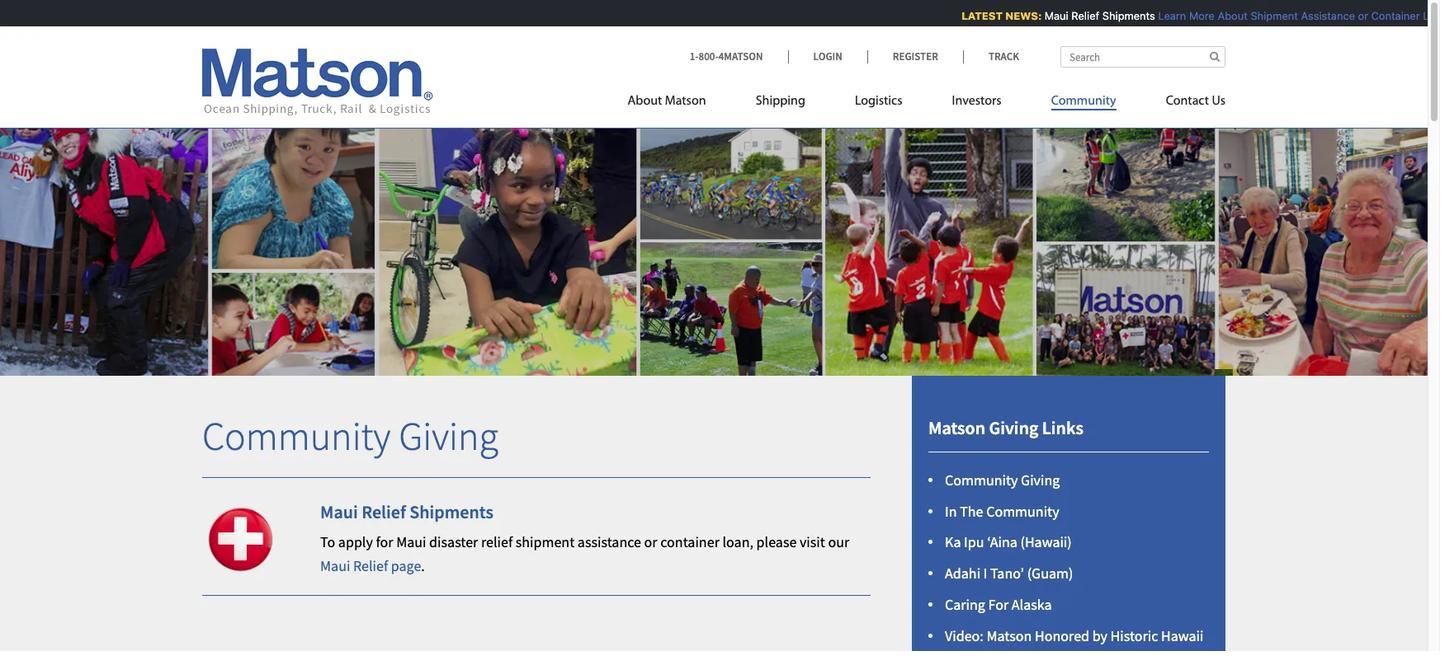 Task type: describe. For each thing, give the bounding box(es) containing it.
800-
[[699, 50, 719, 64]]

tano'
[[990, 565, 1024, 584]]

matson giving links section
[[891, 377, 1246, 652]]

our
[[828, 534, 849, 552]]

visit
[[800, 534, 825, 552]]

news:
[[999, 9, 1035, 22]]

about matson
[[628, 95, 706, 108]]

honored
[[1035, 627, 1089, 646]]

logistics
[[855, 95, 902, 108]]

track
[[989, 50, 1019, 64]]

video: matson honored by historic hawaii foundation link
[[945, 627, 1204, 652]]

ka
[[945, 534, 961, 552]]

maui relief shipments
[[320, 501, 493, 524]]

please
[[756, 534, 797, 552]]

hawaii
[[1161, 627, 1204, 646]]

learn more about shipment assistance or container loan link
[[1151, 9, 1440, 22]]

for
[[376, 534, 393, 552]]

in the community link
[[945, 502, 1059, 521]]

adahi
[[945, 565, 980, 584]]

learn
[[1151, 9, 1179, 22]]

ka ipu 'aina (hawaii) link
[[945, 534, 1072, 552]]

(guam)
[[1027, 565, 1073, 584]]

contact us link
[[1141, 87, 1226, 120]]

Search search field
[[1060, 46, 1226, 68]]

more
[[1182, 9, 1208, 22]]

links
[[1042, 417, 1083, 440]]

for
[[988, 596, 1009, 615]]

1 horizontal spatial shipments
[[1096, 9, 1148, 22]]

maui right news:
[[1038, 9, 1062, 22]]

contact
[[1166, 95, 1209, 108]]

the
[[960, 502, 983, 521]]

video:
[[945, 627, 984, 646]]

ka ipu 'aina (hawaii)
[[945, 534, 1072, 552]]

video: matson honored by historic hawaii foundation
[[945, 627, 1204, 652]]

adahi i tano' (guam) link
[[945, 565, 1073, 584]]

page
[[391, 557, 421, 576]]

assistance
[[1294, 9, 1348, 22]]

shipment
[[1244, 9, 1291, 22]]

1-800-4matson
[[690, 50, 763, 64]]

foundation
[[945, 651, 1017, 652]]

.
[[421, 557, 425, 576]]

about matson link
[[628, 87, 731, 120]]

register
[[893, 50, 938, 64]]

search image
[[1210, 51, 1220, 62]]

in the community
[[945, 502, 1059, 521]]

container
[[1364, 9, 1413, 22]]

us
[[1212, 95, 1226, 108]]

1 vertical spatial relief
[[362, 501, 406, 524]]

shipping link
[[731, 87, 830, 120]]

matson for about matson
[[665, 95, 706, 108]]

contact us
[[1166, 95, 1226, 108]]

1-
[[690, 50, 699, 64]]

0 vertical spatial about
[[1211, 9, 1241, 22]]

matson for video: matson honored by historic hawaii foundation
[[987, 627, 1032, 646]]

about inside top menu navigation
[[628, 95, 662, 108]]

4matson
[[719, 50, 763, 64]]

shipment
[[516, 534, 575, 552]]

by
[[1092, 627, 1108, 646]]

maui up to
[[320, 501, 358, 524]]

relief
[[481, 534, 513, 552]]



Task type: vqa. For each thing, say whether or not it's contained in the screenshot.
Adahi I Tano' (Guam)
yes



Task type: locate. For each thing, give the bounding box(es) containing it.
1 vertical spatial about
[[628, 95, 662, 108]]

to apply for maui disaster relief shipment assistance or container loan, please visit our maui relief page .
[[320, 534, 849, 576]]

relief right news:
[[1065, 9, 1093, 22]]

None search field
[[1060, 46, 1226, 68]]

latest
[[955, 9, 996, 22]]

0 horizontal spatial community giving
[[202, 412, 498, 462]]

0 vertical spatial matson
[[665, 95, 706, 108]]

top menu navigation
[[628, 87, 1226, 120]]

1 vertical spatial or
[[644, 534, 657, 552]]

relief
[[1065, 9, 1093, 22], [362, 501, 406, 524], [353, 557, 388, 576]]

relief down the for
[[353, 557, 388, 576]]

caring for alaska
[[945, 596, 1052, 615]]

1 horizontal spatial matson
[[928, 417, 985, 440]]

2 horizontal spatial matson
[[987, 627, 1032, 646]]

matson inside top menu navigation
[[665, 95, 706, 108]]

ipu
[[964, 534, 984, 552]]

investors link
[[927, 87, 1026, 120]]

loan
[[1416, 9, 1440, 22]]

maui
[[1038, 9, 1062, 22], [320, 501, 358, 524], [396, 534, 426, 552], [320, 557, 350, 576]]

alaska
[[1012, 596, 1052, 615]]

1 vertical spatial matson
[[928, 417, 985, 440]]

register link
[[867, 50, 963, 64]]

maui down to
[[320, 557, 350, 576]]

or left the container
[[644, 534, 657, 552]]

loan,
[[723, 534, 753, 552]]

red circle with white cross in the middle image
[[202, 502, 279, 579]]

'aina
[[987, 534, 1017, 552]]

relief up the for
[[362, 501, 406, 524]]

container
[[660, 534, 720, 552]]

0 horizontal spatial about
[[628, 95, 662, 108]]

or inside "to apply for maui disaster relief shipment assistance or container loan, please visit our maui relief page ."
[[644, 534, 657, 552]]

2 vertical spatial relief
[[353, 557, 388, 576]]

matson up foundation
[[987, 627, 1032, 646]]

0 vertical spatial or
[[1351, 9, 1362, 22]]

1 horizontal spatial community giving
[[945, 471, 1060, 490]]

community link
[[1026, 87, 1141, 120]]

or left 'container'
[[1351, 9, 1362, 22]]

0 horizontal spatial shipments
[[410, 501, 493, 524]]

logistics link
[[830, 87, 927, 120]]

maui relief page link
[[320, 557, 421, 576]]

blue matson logo with ocean, shipping, truck, rail and logistics written beneath it. image
[[202, 49, 433, 116]]

caring for alaska link
[[945, 596, 1052, 615]]

giving
[[399, 412, 498, 462], [989, 417, 1039, 440], [1021, 471, 1060, 490]]

matson down '1-'
[[665, 95, 706, 108]]

matson giving links
[[928, 417, 1083, 440]]

0 vertical spatial relief
[[1065, 9, 1093, 22]]

latest news: maui relief shipments learn more about shipment assistance or container loan
[[955, 9, 1440, 22]]

0 horizontal spatial or
[[644, 534, 657, 552]]

or
[[1351, 9, 1362, 22], [644, 534, 657, 552]]

0 vertical spatial shipments
[[1096, 9, 1148, 22]]

community
[[1051, 95, 1116, 108], [202, 412, 391, 462], [945, 471, 1018, 490], [986, 502, 1059, 521]]

shipments left learn
[[1096, 9, 1148, 22]]

i
[[983, 565, 987, 584]]

community giving
[[202, 412, 498, 462], [945, 471, 1060, 490]]

investors
[[952, 95, 1002, 108]]

track link
[[963, 50, 1019, 64]]

shipments up disaster at the bottom of page
[[410, 501, 493, 524]]

matson inside the video: matson honored by historic hawaii foundation
[[987, 627, 1032, 646]]

assistance
[[578, 534, 641, 552]]

caring
[[945, 596, 985, 615]]

(hawaii)
[[1020, 534, 1072, 552]]

login link
[[788, 50, 867, 64]]

disaster
[[429, 534, 478, 552]]

shipping
[[756, 95, 805, 108]]

historic
[[1110, 627, 1158, 646]]

to
[[320, 534, 335, 552]]

matson up community giving link on the bottom of page
[[928, 417, 985, 440]]

0 horizontal spatial matson
[[665, 95, 706, 108]]

maui up the page
[[396, 534, 426, 552]]

community giving inside matson giving links section
[[945, 471, 1060, 490]]

login
[[813, 50, 842, 64]]

shipments
[[1096, 9, 1148, 22], [410, 501, 493, 524]]

matson foundation giving image
[[0, 102, 1428, 377]]

2 vertical spatial matson
[[987, 627, 1032, 646]]

relief inside "to apply for maui disaster relief shipment assistance or container loan, please visit our maui relief page ."
[[353, 557, 388, 576]]

matson
[[665, 95, 706, 108], [928, 417, 985, 440], [987, 627, 1032, 646]]

adahi i tano' (guam)
[[945, 565, 1073, 584]]

1 horizontal spatial or
[[1351, 9, 1362, 22]]

1 vertical spatial community giving
[[945, 471, 1060, 490]]

apply
[[338, 534, 373, 552]]

1 horizontal spatial about
[[1211, 9, 1241, 22]]

0 vertical spatial community giving
[[202, 412, 498, 462]]

1 vertical spatial shipments
[[410, 501, 493, 524]]

about
[[1211, 9, 1241, 22], [628, 95, 662, 108]]

community giving link
[[945, 471, 1060, 490]]

community inside the community link
[[1051, 95, 1116, 108]]

1-800-4matson link
[[690, 50, 788, 64]]

in
[[945, 502, 957, 521]]



